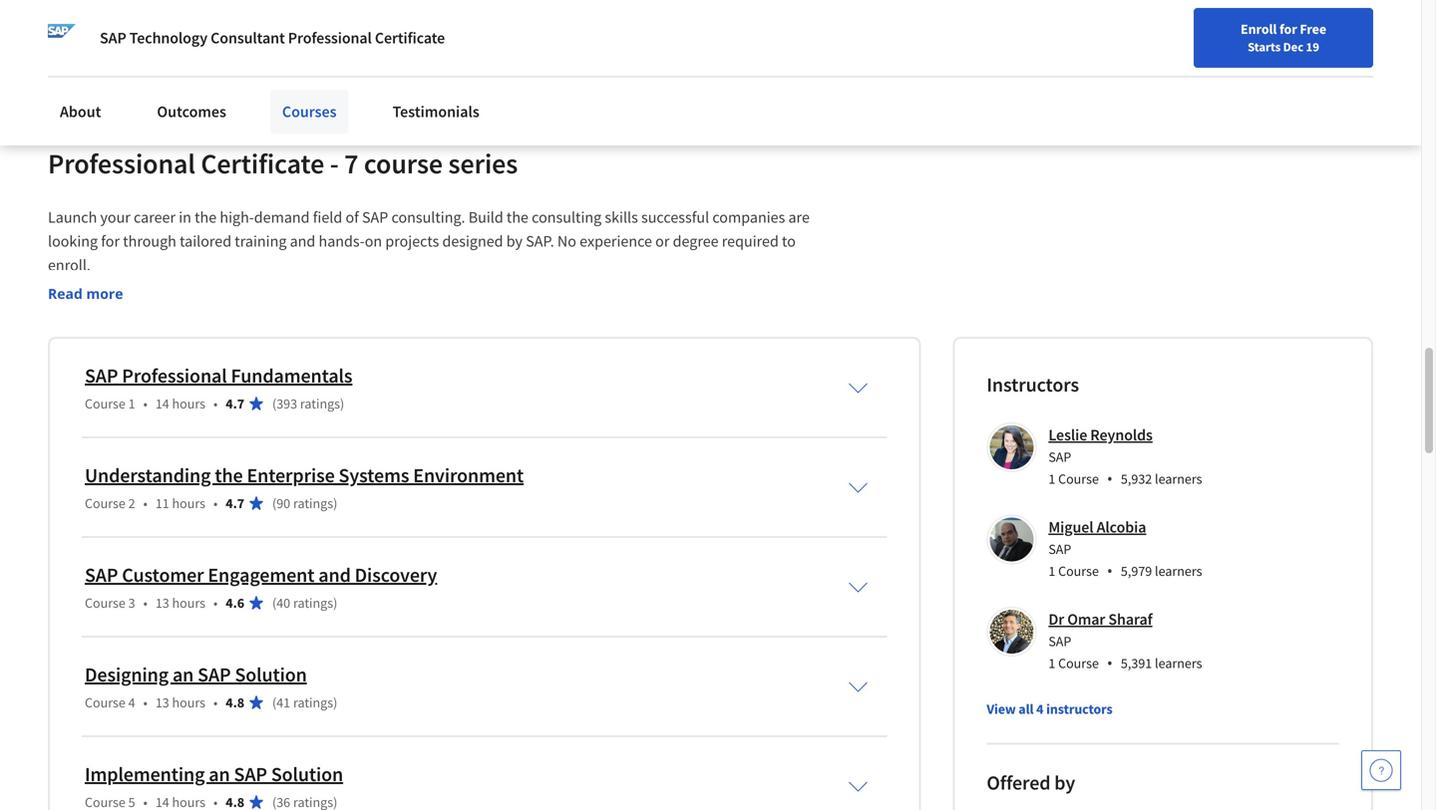 Task type: vqa. For each thing, say whether or not it's contained in the screenshot.


Task type: describe. For each thing, give the bounding box(es) containing it.
miguel alcobia link
[[1049, 518, 1146, 538]]

dec
[[1283, 39, 1304, 55]]

2 vertical spatial professional
[[122, 364, 227, 388]]

coursera image
[[24, 16, 151, 48]]

enroll.
[[48, 255, 91, 275]]

90
[[277, 495, 290, 513]]

more
[[86, 284, 123, 303]]

hours for the
[[172, 495, 206, 513]]

• down designing
[[143, 694, 147, 712]]

offered by
[[987, 771, 1075, 796]]

starts
[[1248, 39, 1281, 55]]

designed
[[442, 231, 503, 251]]

designing
[[85, 663, 169, 688]]

launch your career in the high-demand field of sap consulting. build the consulting skills successful companies are looking for through tailored training and hands-on projects designed by sap. no experience or degree required to enroll. read more
[[48, 207, 813, 303]]

( 393 ratings )
[[272, 395, 344, 413]]

• down sap professional fundamentals
[[213, 395, 218, 413]]

sap up 4.8
[[198, 663, 231, 688]]

high-
[[220, 207, 254, 227]]

successful
[[641, 207, 709, 227]]

free
[[1300, 20, 1327, 38]]

1 inside miguel alcobia sap 1 course • 5,979 learners
[[1049, 563, 1056, 580]]

share
[[82, 22, 120, 42]]

fundamentals
[[231, 364, 352, 388]]

) for systems
[[333, 495, 337, 513]]

sap technology consultant  professional certificate
[[100, 28, 445, 48]]

media
[[198, 22, 240, 42]]

0 vertical spatial professional
[[288, 28, 372, 48]]

1 vertical spatial by
[[1055, 771, 1075, 796]]

0 horizontal spatial 4
[[128, 694, 135, 712]]

7
[[344, 146, 358, 181]]

hands-
[[319, 231, 365, 251]]

5,391
[[1121, 655, 1152, 673]]

alcobia
[[1097, 518, 1146, 538]]

enroll for free starts dec 19
[[1241, 20, 1327, 55]]

4.6
[[226, 594, 244, 612]]

4.7 for the
[[226, 495, 244, 513]]

• inside miguel alcobia sap 1 course • 5,979 learners
[[1107, 561, 1113, 582]]

learners for reynolds
[[1155, 470, 1202, 488]]

review
[[411, 22, 455, 42]]

sap customer engagement and discovery link
[[85, 563, 437, 588]]

sharaf
[[1109, 610, 1153, 630]]

sap right sap image
[[100, 28, 126, 48]]

an for implementing
[[209, 762, 230, 787]]

course
[[364, 146, 443, 181]]

understanding
[[85, 463, 211, 488]]

1 inside dr omar sharaf sap 1 course • 5,391 learners
[[1049, 655, 1056, 673]]

consulting.
[[391, 207, 465, 227]]

1 horizontal spatial in
[[272, 22, 285, 42]]

41
[[277, 694, 290, 712]]

implementing
[[85, 762, 205, 787]]

consultant
[[211, 28, 285, 48]]

sap inside launch your career in the high-demand field of sap consulting. build the consulting skills successful companies are looking for through tailored training and hands-on projects designed by sap. no experience or degree required to enroll. read more
[[362, 207, 388, 227]]

testimonials
[[393, 102, 480, 122]]

training
[[235, 231, 287, 251]]

14
[[155, 395, 169, 413]]

40
[[277, 594, 290, 612]]

• right the 3 on the bottom of the page
[[143, 594, 147, 612]]

course 2 • 11 hours •
[[85, 495, 218, 513]]

designing an sap solution
[[85, 663, 307, 688]]

miguel
[[1049, 518, 1094, 538]]

sap up course 1 • 14 hours •
[[85, 364, 118, 388]]

sap professional fundamentals
[[85, 364, 352, 388]]

series
[[448, 146, 518, 181]]

sap inside miguel alcobia sap 1 course • 5,979 learners
[[1049, 541, 1072, 559]]

about
[[60, 102, 101, 122]]

hours for professional
[[172, 395, 206, 413]]

sap up course 3 • 13 hours •
[[85, 563, 118, 588]]

sap inside leslie reynolds sap 1 course • 5,932 learners
[[1049, 448, 1072, 466]]

1 inside leslie reynolds sap 1 course • 5,932 learners
[[1049, 470, 1056, 488]]

4.8
[[226, 694, 244, 712]]

( for fundamentals
[[272, 395, 277, 413]]

help center image
[[1369, 759, 1393, 783]]

and inside launch your career in the high-demand field of sap consulting. build the consulting skills successful companies are looking for through tailored training and hands-on projects designed by sap. no experience or degree required to enroll. read more
[[290, 231, 315, 251]]

1 vertical spatial certificate
[[201, 146, 324, 181]]

dr omar sharaf link
[[1049, 610, 1153, 630]]

coursera career certificate image
[[996, 0, 1329, 102]]

ratings for enterprise
[[293, 495, 333, 513]]

the right build
[[507, 207, 529, 227]]

• right 2
[[143, 495, 147, 513]]

1 horizontal spatial certificate
[[375, 28, 445, 48]]

• inside dr omar sharaf sap 1 course • 5,391 learners
[[1107, 653, 1113, 674]]

omar
[[1067, 610, 1105, 630]]

view all 4 instructors button
[[987, 700, 1113, 720]]

looking
[[48, 231, 98, 251]]

3
[[128, 594, 135, 612]]

or
[[655, 231, 670, 251]]

sap down 4.8
[[234, 762, 267, 787]]

instructors
[[1046, 701, 1113, 719]]

view all 4 instructors
[[987, 701, 1113, 719]]

enterprise
[[247, 463, 335, 488]]

enroll
[[1241, 20, 1277, 38]]

systems
[[339, 463, 409, 488]]

2
[[128, 495, 135, 513]]

read more button
[[48, 283, 123, 304]]

the up tailored
[[195, 207, 217, 227]]

leslie
[[1049, 425, 1087, 445]]

dr omar sharaf sap 1 course • 5,391 learners
[[1049, 610, 1202, 674]]

hours for an
[[172, 694, 206, 712]]

sap image
[[48, 24, 76, 52]]

share it on social media and in your performance review
[[82, 22, 455, 42]]

sap inside dr omar sharaf sap 1 course • 5,391 learners
[[1049, 633, 1072, 651]]

outcomes
[[157, 102, 226, 122]]

sap customer engagement and discovery
[[85, 563, 437, 588]]

customer
[[122, 563, 204, 588]]

• left 4.8
[[213, 694, 218, 712]]

course left 2
[[85, 495, 125, 513]]

4 inside button
[[1036, 701, 1044, 719]]



Task type: locate. For each thing, give the bounding box(es) containing it.
course 3 • 13 hours •
[[85, 594, 218, 612]]

social
[[157, 22, 195, 42]]

sap right of
[[362, 207, 388, 227]]

miguel alcobia image
[[990, 518, 1034, 562]]

1 down the miguel
[[1049, 563, 1056, 580]]

sap
[[100, 28, 126, 48], [362, 207, 388, 227], [85, 364, 118, 388], [1049, 448, 1072, 466], [1049, 541, 1072, 559], [85, 563, 118, 588], [1049, 633, 1072, 651], [198, 663, 231, 688], [234, 762, 267, 787]]

0 horizontal spatial certificate
[[201, 146, 324, 181]]

• left '14'
[[143, 395, 147, 413]]

hours down customer at left bottom
[[172, 594, 206, 612]]

1 ( from the top
[[272, 395, 277, 413]]

in right career
[[179, 207, 191, 227]]

menu item
[[1061, 20, 1190, 85]]

13 down designing an sap solution
[[155, 694, 169, 712]]

0 vertical spatial in
[[272, 22, 285, 42]]

dr
[[1049, 610, 1064, 630]]

0 vertical spatial learners
[[1155, 470, 1202, 488]]

4.7 left 90
[[226, 495, 244, 513]]

the left enterprise
[[215, 463, 243, 488]]

( 90 ratings )
[[272, 495, 337, 513]]

( for enterprise
[[272, 495, 277, 513]]

hours down designing an sap solution link
[[172, 694, 206, 712]]

course inside miguel alcobia sap 1 course • 5,979 learners
[[1058, 563, 1099, 580]]

393
[[277, 395, 297, 413]]

) for solution
[[333, 694, 337, 712]]

ratings right 40
[[293, 594, 333, 612]]

reynolds
[[1090, 425, 1153, 445]]

through
[[123, 231, 176, 251]]

1 vertical spatial solution
[[271, 762, 343, 787]]

None search field
[[284, 12, 613, 52]]

courses link
[[270, 90, 349, 134]]

and down demand
[[290, 231, 315, 251]]

on
[[136, 22, 153, 42], [365, 231, 382, 251]]

( down engagement
[[272, 594, 277, 612]]

1 13 from the top
[[155, 594, 169, 612]]

4 down designing
[[128, 694, 135, 712]]

an down 4.8
[[209, 762, 230, 787]]

sap.
[[526, 231, 554, 251]]

ratings right the 41
[[293, 694, 333, 712]]

ratings
[[300, 395, 340, 413], [293, 495, 333, 513], [293, 594, 333, 612], [293, 694, 333, 712]]

13 for customer
[[155, 594, 169, 612]]

2 hours from the top
[[172, 495, 206, 513]]

and right media
[[244, 22, 269, 42]]

( for engagement
[[272, 594, 277, 612]]

0 vertical spatial an
[[172, 663, 194, 688]]

required
[[722, 231, 779, 251]]

sap down leslie
[[1049, 448, 1072, 466]]

3 ( from the top
[[272, 594, 277, 612]]

ratings for fundamentals
[[300, 395, 340, 413]]

( for sap
[[272, 694, 277, 712]]

certificate
[[375, 28, 445, 48], [201, 146, 324, 181]]

by left sap.
[[506, 231, 523, 251]]

• left 5,391
[[1107, 653, 1113, 674]]

course inside leslie reynolds sap 1 course • 5,932 learners
[[1058, 470, 1099, 488]]

1 horizontal spatial by
[[1055, 771, 1075, 796]]

1 down dr
[[1049, 655, 1056, 673]]

learners inside miguel alcobia sap 1 course • 5,979 learners
[[1155, 563, 1202, 580]]

course left the 3 on the bottom of the page
[[85, 594, 125, 612]]

2 vertical spatial learners
[[1155, 655, 1202, 673]]

read
[[48, 284, 83, 303]]

0 horizontal spatial your
[[100, 207, 130, 227]]

1 horizontal spatial your
[[288, 22, 319, 42]]

in
[[272, 22, 285, 42], [179, 207, 191, 227]]

) right 393
[[340, 395, 344, 413]]

1 vertical spatial professional
[[48, 146, 195, 181]]

learners right 5,391
[[1155, 655, 1202, 673]]

it
[[124, 22, 133, 42]]

solution down ( 41 ratings )
[[271, 762, 343, 787]]

0 vertical spatial your
[[288, 22, 319, 42]]

for inside enroll for free starts dec 19
[[1280, 20, 1297, 38]]

1 down leslie
[[1049, 470, 1056, 488]]

learners inside dr omar sharaf sap 1 course • 5,391 learners
[[1155, 655, 1202, 673]]

an up 'course 4 • 13 hours •'
[[172, 663, 194, 688]]

course inside dr omar sharaf sap 1 course • 5,391 learners
[[1058, 655, 1099, 673]]

skills
[[605, 207, 638, 227]]

in inside launch your career in the high-demand field of sap consulting. build the consulting skills successful companies are looking for through tailored training and hands-on projects designed by sap. no experience or degree required to enroll. read more
[[179, 207, 191, 227]]

solution for implementing an sap solution
[[271, 762, 343, 787]]

0 horizontal spatial and
[[244, 22, 269, 42]]

5,979
[[1121, 563, 1152, 580]]

implementing an sap solution
[[85, 762, 343, 787]]

1 vertical spatial on
[[365, 231, 382, 251]]

2 vertical spatial and
[[318, 563, 351, 588]]

field
[[313, 207, 342, 227]]

build
[[468, 207, 503, 227]]

( right 4.8
[[272, 694, 277, 712]]

( down fundamentals
[[272, 395, 277, 413]]

0 vertical spatial and
[[244, 22, 269, 42]]

( 41 ratings )
[[272, 694, 337, 712]]

3 learners from the top
[[1155, 655, 1202, 673]]

course down omar
[[1058, 655, 1099, 673]]

learners right 5,979 in the right of the page
[[1155, 563, 1202, 580]]

for
[[1280, 20, 1297, 38], [101, 231, 120, 251]]

0 vertical spatial by
[[506, 231, 523, 251]]

) down the understanding the enterprise systems environment
[[333, 495, 337, 513]]

designing an sap solution link
[[85, 663, 307, 688]]

and
[[244, 22, 269, 42], [290, 231, 315, 251], [318, 563, 351, 588]]

• left 5,979 in the right of the page
[[1107, 561, 1113, 582]]

2 learners from the top
[[1155, 563, 1202, 580]]

solution up the 41
[[235, 663, 307, 688]]

view
[[987, 701, 1016, 719]]

1 horizontal spatial for
[[1280, 20, 1297, 38]]

on inside launch your career in the high-demand field of sap consulting. build the consulting skills successful companies are looking for through tailored training and hands-on projects designed by sap. no experience or degree required to enroll. read more
[[365, 231, 382, 251]]

1 4.7 from the top
[[226, 395, 244, 413]]

4 ( from the top
[[272, 694, 277, 712]]

3 hours from the top
[[172, 594, 206, 612]]

certificate up demand
[[201, 146, 324, 181]]

( 40 ratings )
[[272, 594, 337, 612]]

your
[[288, 22, 319, 42], [100, 207, 130, 227]]

your right consultant
[[288, 22, 319, 42]]

• left 5,932
[[1107, 468, 1113, 490]]

0 vertical spatial solution
[[235, 663, 307, 688]]

an for designing
[[172, 663, 194, 688]]

1 horizontal spatial and
[[290, 231, 315, 251]]

learners for alcobia
[[1155, 563, 1202, 580]]

professional up career
[[48, 146, 195, 181]]

0 horizontal spatial on
[[136, 22, 153, 42]]

by inside launch your career in the high-demand field of sap consulting. build the consulting skills successful companies are looking for through tailored training and hands-on projects designed by sap. no experience or degree required to enroll. read more
[[506, 231, 523, 251]]

0 vertical spatial for
[[1280, 20, 1297, 38]]

1 horizontal spatial on
[[365, 231, 382, 251]]

on right it
[[136, 22, 153, 42]]

) right the 41
[[333, 694, 337, 712]]

course down the miguel
[[1058, 563, 1099, 580]]

1 vertical spatial in
[[179, 207, 191, 227]]

1 vertical spatial learners
[[1155, 563, 1202, 580]]

environment
[[413, 463, 524, 488]]

learners right 5,932
[[1155, 470, 1202, 488]]

0 horizontal spatial for
[[101, 231, 120, 251]]

course down designing
[[85, 694, 125, 712]]

2 ( from the top
[[272, 495, 277, 513]]

leslie reynolds sap 1 course • 5,932 learners
[[1049, 425, 1202, 490]]

1 vertical spatial an
[[209, 762, 230, 787]]

4.7 for professional
[[226, 395, 244, 413]]

0 horizontal spatial by
[[506, 231, 523, 251]]

sap down dr
[[1049, 633, 1072, 651]]

engagement
[[208, 563, 315, 588]]

0 vertical spatial certificate
[[375, 28, 445, 48]]

about link
[[48, 90, 113, 134]]

• inside leslie reynolds sap 1 course • 5,932 learners
[[1107, 468, 1113, 490]]

hours
[[172, 395, 206, 413], [172, 495, 206, 513], [172, 594, 206, 612], [172, 694, 206, 712]]

19
[[1306, 39, 1319, 55]]

leslie reynolds link
[[1049, 425, 1153, 445]]

instructors
[[987, 373, 1079, 397]]

1 vertical spatial 13
[[155, 694, 169, 712]]

4 right all
[[1036, 701, 1044, 719]]

professional up courses link
[[288, 28, 372, 48]]

for inside launch your career in the high-demand field of sap consulting. build the consulting skills successful companies are looking for through tailored training and hands-on projects designed by sap. no experience or degree required to enroll. read more
[[101, 231, 120, 251]]

sap professional fundamentals link
[[85, 364, 352, 388]]

• right 11
[[213, 495, 218, 513]]

2 horizontal spatial and
[[318, 563, 351, 588]]

1 vertical spatial your
[[100, 207, 130, 227]]

dr omar sharaf image
[[990, 610, 1034, 654]]

launch
[[48, 207, 97, 227]]

) for and
[[333, 594, 337, 612]]

course 1 • 14 hours •
[[85, 395, 218, 413]]

learners
[[1155, 470, 1202, 488], [1155, 563, 1202, 580], [1155, 655, 1202, 673]]

1 hours from the top
[[172, 395, 206, 413]]

hours for customer
[[172, 594, 206, 612]]

1 vertical spatial 4.7
[[226, 495, 244, 513]]

2 4.7 from the top
[[226, 495, 244, 513]]

1 vertical spatial for
[[101, 231, 120, 251]]

for right looking
[[101, 231, 120, 251]]

your inside launch your career in the high-demand field of sap consulting. build the consulting skills successful companies are looking for through tailored training and hands-on projects designed by sap. no experience or degree required to enroll. read more
[[100, 207, 130, 227]]

of
[[346, 207, 359, 227]]

-
[[330, 146, 339, 181]]

13 for an
[[155, 694, 169, 712]]

0 vertical spatial on
[[136, 22, 153, 42]]

outcomes link
[[145, 90, 238, 134]]

11
[[155, 495, 169, 513]]

4 hours from the top
[[172, 694, 206, 712]]

your left career
[[100, 207, 130, 227]]

0 vertical spatial 4.7
[[226, 395, 244, 413]]

experience
[[580, 231, 652, 251]]

degree
[[673, 231, 719, 251]]

miguel alcobia sap 1 course • 5,979 learners
[[1049, 518, 1202, 582]]

ratings down the understanding the enterprise systems environment
[[293, 495, 333, 513]]

1 left '14'
[[128, 395, 135, 413]]

solution
[[235, 663, 307, 688], [271, 762, 343, 787]]

professional up '14'
[[122, 364, 227, 388]]

( down enterprise
[[272, 495, 277, 513]]

ratings for engagement
[[293, 594, 333, 612]]

certificate up testimonials
[[375, 28, 445, 48]]

understanding the enterprise systems environment
[[85, 463, 524, 488]]

leslie reynolds image
[[990, 426, 1034, 470]]

solution for designing an sap solution
[[235, 663, 307, 688]]

0 horizontal spatial in
[[179, 207, 191, 227]]

4.7
[[226, 395, 244, 413], [226, 495, 244, 513]]

professional certificate - 7 course series
[[48, 146, 518, 181]]

companies
[[712, 207, 785, 227]]

4
[[128, 694, 135, 712], [1036, 701, 1044, 719]]

sap down the miguel
[[1049, 541, 1072, 559]]

0 vertical spatial 13
[[155, 594, 169, 612]]

offered
[[987, 771, 1051, 796]]

projects
[[385, 231, 439, 251]]

2 13 from the top
[[155, 694, 169, 712]]

consulting
[[532, 207, 602, 227]]

hours right '14'
[[172, 395, 206, 413]]

1 vertical spatial and
[[290, 231, 315, 251]]

professional
[[288, 28, 372, 48], [48, 146, 195, 181], [122, 364, 227, 388]]

the
[[195, 207, 217, 227], [507, 207, 529, 227], [215, 463, 243, 488]]

course 4 • 13 hours •
[[85, 694, 218, 712]]

) right 40
[[333, 594, 337, 612]]

no
[[557, 231, 576, 251]]

(
[[272, 395, 277, 413], [272, 495, 277, 513], [272, 594, 277, 612], [272, 694, 277, 712]]

discovery
[[355, 563, 437, 588]]

0 horizontal spatial an
[[172, 663, 194, 688]]

13
[[155, 594, 169, 612], [155, 694, 169, 712]]

1 horizontal spatial an
[[209, 762, 230, 787]]

by right offered
[[1055, 771, 1075, 796]]

course left '14'
[[85, 395, 125, 413]]

ratings for sap
[[293, 694, 333, 712]]

1 horizontal spatial 4
[[1036, 701, 1044, 719]]

course down leslie
[[1058, 470, 1099, 488]]

and up ( 40 ratings )
[[318, 563, 351, 588]]

4.7 down sap professional fundamentals link
[[226, 395, 244, 413]]

implementing an sap solution link
[[85, 762, 343, 787]]

on left projects
[[365, 231, 382, 251]]

learners inside leslie reynolds sap 1 course • 5,932 learners
[[1155, 470, 1202, 488]]

in right media
[[272, 22, 285, 42]]

for up dec
[[1280, 20, 1297, 38]]

tailored
[[180, 231, 232, 251]]

• left 4.6
[[213, 594, 218, 612]]

hours right 11
[[172, 495, 206, 513]]

ratings right 393
[[300, 395, 340, 413]]

1 learners from the top
[[1155, 470, 1202, 488]]

13 down customer at left bottom
[[155, 594, 169, 612]]

all
[[1019, 701, 1034, 719]]



